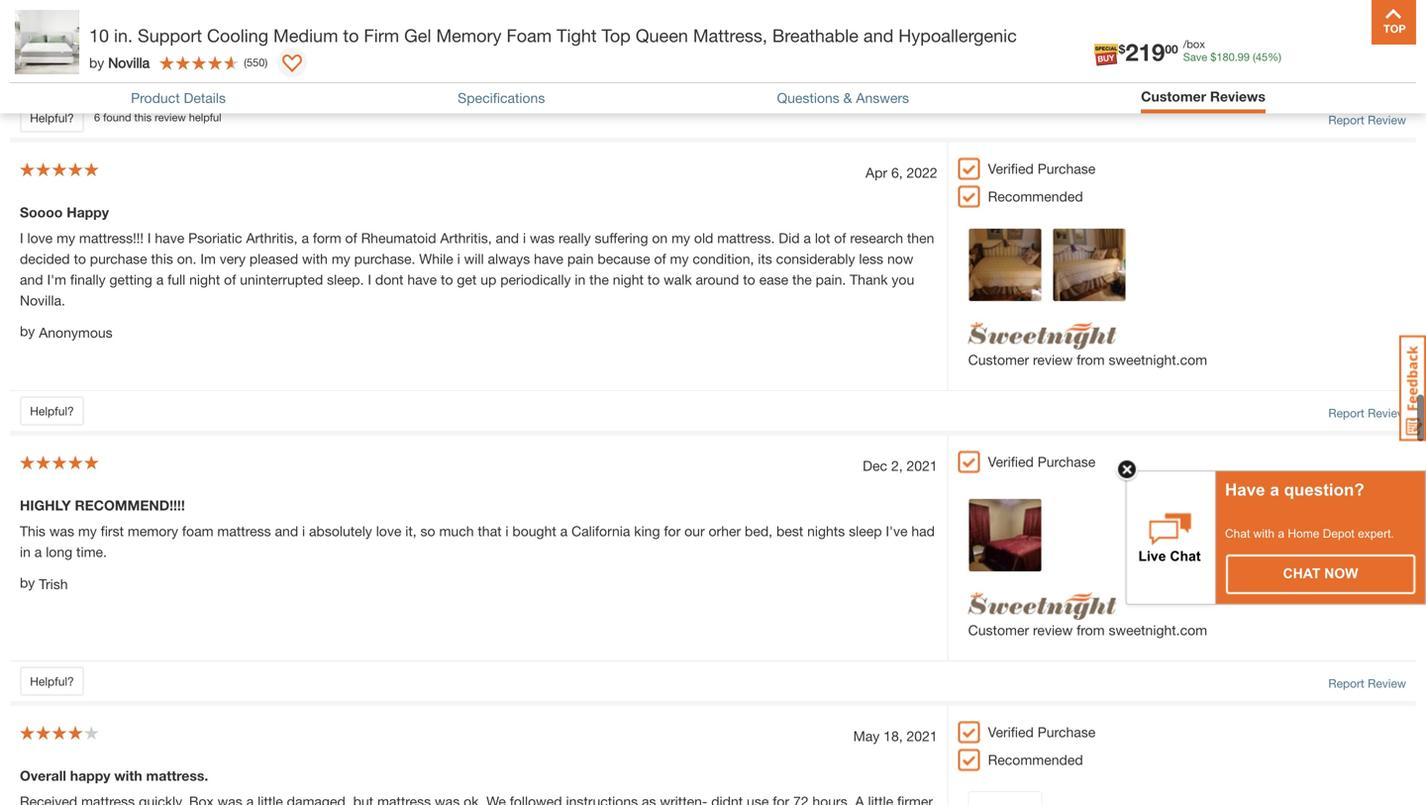 Task type: locate. For each thing, give the bounding box(es) containing it.
dont
[[375, 271, 404, 288]]

/box
[[1184, 38, 1206, 51]]

night down because
[[613, 271, 644, 288]]

was left really
[[530, 230, 555, 246]]

that
[[478, 523, 502, 539]]

2021
[[907, 458, 938, 474], [907, 728, 938, 744]]

3 report review button from the top
[[1329, 675, 1407, 692]]

was
[[530, 230, 555, 246], [49, 523, 74, 539]]

1 vertical spatial have
[[534, 251, 564, 267]]

1 horizontal spatial arthritis,
[[440, 230, 492, 246]]

for inside highly recommend!!!! this was my first memory foam mattress and i absolutely love it, so much that i bought a california king for our orher bed, best nights sleep i've had in a long time.
[[664, 523, 681, 539]]

edges never fill out the edges of this mattress never quite fill out despite leaving it out for over a day. it seems a bit lumpy and understaffed, i wouldn't recommend it.
[[20, 11, 922, 53]]

1 horizontal spatial $
[[1211, 51, 1217, 63]]

specifications button
[[458, 90, 545, 106], [458, 90, 545, 106]]

customer review from sweetnight.com for 2nd logo
[[969, 622, 1208, 638]]

a left bit
[[582, 36, 590, 53]]

my up time.
[[78, 523, 97, 539]]

arthritis, up will
[[440, 230, 492, 246]]

helpful? down by anonymous
[[30, 404, 74, 418]]

2 horizontal spatial have
[[534, 251, 564, 267]]

by inside 'by james'
[[20, 67, 35, 83]]

0 vertical spatial customer review from sweetnight.com
[[969, 352, 1208, 368]]

( 550 )
[[244, 56, 268, 69]]

have up on. at the top left
[[155, 230, 184, 246]]

a right the have
[[1270, 480, 1280, 499]]

customer review from sweetnight.com
[[969, 352, 1208, 368], [969, 622, 1208, 638]]

1 vertical spatial purchase
[[1038, 454, 1096, 470]]

1 vertical spatial report
[[1329, 406, 1365, 420]]

3 helpful? button from the top
[[20, 667, 84, 696]]

2 vertical spatial review
[[1368, 677, 1407, 690]]

review
[[1368, 113, 1407, 127], [1368, 406, 1407, 420], [1368, 677, 1407, 690]]

with
[[302, 251, 328, 267], [1254, 527, 1275, 540], [114, 768, 142, 784]]

my up walk
[[670, 251, 689, 267]]

1 recommended from the top
[[988, 188, 1083, 205]]

2 vertical spatial review
[[1033, 622, 1073, 638]]

fill up the by novilla
[[106, 11, 121, 27]]

to left walk
[[648, 271, 660, 288]]

2 vertical spatial report review
[[1329, 677, 1407, 690]]

1 vertical spatial mattress.
[[146, 768, 208, 784]]

1 vertical spatial verified
[[988, 454, 1034, 470]]

by novilla
[[89, 54, 150, 71]]

mattress,
[[693, 25, 768, 46]]

1 vertical spatial in
[[20, 544, 31, 560]]

chat now link
[[1227, 556, 1415, 593]]

2 horizontal spatial with
[[1254, 527, 1275, 540]]

mattress right the foam
[[217, 523, 271, 539]]

by inside by anonymous
[[20, 323, 35, 339]]

a left 'home'
[[1278, 527, 1285, 540]]

2 vertical spatial have
[[407, 271, 437, 288]]

1 purchase from the top
[[1038, 160, 1096, 177]]

0 vertical spatial report
[[1329, 113, 1365, 127]]

1 vertical spatial review
[[1368, 406, 1407, 420]]

finally
[[70, 271, 106, 288]]

by down the 10
[[89, 54, 104, 71]]

recommended for may 18, 2021
[[988, 752, 1083, 768]]

this inside the soooo happy i love my mattress!!! i have psoriatic arthritis, a form of rheumatoid arthritis, and i was really suffering on my old mattress. did a lot of research then decided to purchase this on. im very pleased with my purchase. while i will always have pain because of my condition, its considerably less now and i'm finally getting a full night of uninterrupted sleep. i dont have to get up periodically in the night to walk around to ease the pain. thank you novilla.
[[151, 251, 173, 267]]

love up 'decided'
[[27, 230, 53, 246]]

i left "absolutely"
[[302, 523, 305, 539]]

1 verified purchase from the top
[[988, 160, 1096, 177]]

happy
[[70, 768, 110, 784]]

0 vertical spatial review
[[1368, 113, 1407, 127]]

0 horizontal spatial with
[[114, 768, 142, 784]]

0 vertical spatial helpful?
[[30, 111, 74, 125]]

2 helpful? from the top
[[30, 404, 74, 418]]

display image
[[283, 54, 302, 74]]

2 verified purchase from the top
[[988, 454, 1096, 470]]

1 vertical spatial 2021
[[907, 728, 938, 744]]

0 horizontal spatial love
[[27, 230, 53, 246]]

i up 'decided'
[[20, 230, 23, 246]]

2 horizontal spatial out
[[410, 36, 430, 53]]

have
[[155, 230, 184, 246], [534, 251, 564, 267], [407, 271, 437, 288]]

then
[[907, 230, 935, 246]]

by left trish
[[20, 575, 35, 591]]

helpful? button up overall
[[20, 667, 84, 696]]

report for dec 2, 2021
[[1329, 677, 1365, 690]]

0 vertical spatial logo image
[[969, 322, 1117, 350]]

never up edges
[[65, 11, 102, 27]]

0 horizontal spatial have
[[155, 230, 184, 246]]

2 purchase from the top
[[1038, 454, 1096, 470]]

product image image
[[15, 10, 79, 74]]

0 vertical spatial report review button
[[1329, 111, 1407, 129]]

fill
[[106, 11, 121, 27], [261, 36, 274, 53]]

1 vertical spatial report review button
[[1329, 404, 1407, 422]]

verified for soooo happy i love my mattress!!! i have psoriatic arthritis, a form of rheumatoid arthritis, and i was really suffering on my old mattress. did a lot of research then decided to purchase this on. im very pleased with my purchase. while i will always have pain because of my condition, its considerably less now and i'm finally getting a full night of uninterrupted sleep. i dont have to get up periodically in the night to walk around to ease the pain. thank you novilla.
[[988, 160, 1034, 177]]

2 vertical spatial verified purchase
[[988, 724, 1096, 740]]

2021 right 18,
[[907, 728, 938, 744]]

1 horizontal spatial in
[[575, 271, 586, 288]]

550
[[247, 56, 265, 69]]

mattress up novilla
[[131, 36, 184, 53]]

with right happy
[[114, 768, 142, 784]]

this up the by novilla
[[105, 36, 127, 53]]

my right on on the left of page
[[672, 230, 691, 246]]

arthritis, up pleased
[[246, 230, 298, 246]]

3 report review from the top
[[1329, 677, 1407, 690]]

1 helpful? button from the top
[[20, 103, 84, 133]]

soooo
[[20, 204, 63, 220]]

out right it
[[410, 36, 430, 53]]

helpful? button for soooo
[[20, 396, 84, 426]]

&
[[844, 90, 852, 106]]

0 horizontal spatial mattress.
[[146, 768, 208, 784]]

by trish
[[20, 575, 68, 592]]

now
[[1325, 566, 1359, 581]]

0 horizontal spatial the
[[590, 271, 609, 288]]

form
[[313, 230, 341, 246]]

medium
[[273, 25, 338, 46]]

2 helpful? button from the top
[[20, 396, 84, 426]]

2 the from the left
[[793, 271, 812, 288]]

0 vertical spatial purchase
[[1038, 160, 1096, 177]]

1 horizontal spatial love
[[376, 523, 402, 539]]

0 vertical spatial recommended
[[988, 188, 1083, 205]]

2 vertical spatial report review button
[[1329, 675, 1407, 692]]

out up display icon
[[278, 36, 298, 53]]

im
[[200, 251, 216, 267]]

for left "over"
[[434, 36, 451, 53]]

1 customer review from sweetnight.com from the top
[[969, 352, 1208, 368]]

mattress. right happy
[[146, 768, 208, 784]]

1 vertical spatial love
[[376, 523, 402, 539]]

1 horizontal spatial mattress.
[[717, 230, 775, 246]]

verified purchase for soooo happy i love my mattress!!! i have psoriatic arthritis, a form of rheumatoid arthritis, and i was really suffering on my old mattress. did a lot of research then decided to purchase this on. im very pleased with my purchase. while i will always have pain because of my condition, its considerably less now and i'm finally getting a full night of uninterrupted sleep. i dont have to get up periodically in the night to walk around to ease the pain. thank you novilla.
[[988, 160, 1096, 177]]

for inside the edges never fill out the edges of this mattress never quite fill out despite leaving it out for over a day. it seems a bit lumpy and understaffed, i wouldn't recommend it.
[[434, 36, 451, 53]]

10
[[89, 25, 109, 46]]

3 verified purchase from the top
[[988, 724, 1096, 740]]

1 horizontal spatial mattress
[[217, 523, 271, 539]]

0 vertical spatial love
[[27, 230, 53, 246]]

bed,
[[745, 523, 773, 539]]

helpful? down the james button
[[30, 111, 74, 125]]

1 vertical spatial helpful?
[[30, 404, 74, 418]]

0 horizontal spatial $
[[1119, 42, 1126, 56]]

bit
[[594, 36, 609, 53]]

0 vertical spatial with
[[302, 251, 328, 267]]

0 vertical spatial mattress.
[[717, 230, 775, 246]]

home
[[1288, 527, 1320, 540]]

dec
[[863, 458, 888, 474]]

0 vertical spatial helpful? button
[[20, 103, 84, 133]]

on.
[[177, 251, 197, 267]]

1 horizontal spatial with
[[302, 251, 328, 267]]

0 vertical spatial from
[[1077, 352, 1105, 368]]

product details
[[131, 90, 226, 106]]

i up always
[[523, 230, 526, 246]]

novilla.
[[20, 292, 65, 309]]

0 vertical spatial was
[[530, 230, 555, 246]]

purchase
[[1038, 160, 1096, 177], [1038, 454, 1096, 470], [1038, 724, 1096, 740]]

2021 right 2,
[[907, 458, 938, 474]]

0 horizontal spatial arthritis,
[[246, 230, 298, 246]]

this
[[105, 36, 127, 53], [134, 111, 152, 124], [151, 251, 173, 267]]

report review button for 2022
[[1329, 404, 1407, 422]]

get
[[457, 271, 477, 288]]

out right the 10
[[125, 11, 146, 27]]

3 verified from the top
[[988, 724, 1034, 740]]

helpful? button
[[20, 103, 84, 133], [20, 396, 84, 426], [20, 667, 84, 696]]

1 horizontal spatial was
[[530, 230, 555, 246]]

1 vertical spatial mattress
[[217, 523, 271, 539]]

report
[[1329, 113, 1365, 127], [1329, 406, 1365, 420], [1329, 677, 1365, 690]]

1 verified from the top
[[988, 160, 1034, 177]]

1 report from the top
[[1329, 113, 1365, 127]]

1 vertical spatial fill
[[261, 36, 274, 53]]

2 vertical spatial helpful?
[[30, 675, 74, 688]]

logo image
[[969, 322, 1117, 350], [969, 592, 1117, 620]]

fill up )
[[261, 36, 274, 53]]

with right the chat
[[1254, 527, 1275, 540]]

novilla
[[108, 54, 150, 71]]

i left wouldn't
[[768, 36, 772, 53]]

and right lumpy
[[655, 36, 678, 53]]

verified purchase
[[988, 160, 1096, 177], [988, 454, 1096, 470], [988, 724, 1096, 740]]

never left quite
[[188, 36, 222, 53]]

2 review from the top
[[1368, 406, 1407, 420]]

mattress. inside the soooo happy i love my mattress!!! i have psoriatic arthritis, a form of rheumatoid arthritis, and i was really suffering on my old mattress. did a lot of research then decided to purchase this on. im very pleased with my purchase. while i will always have pain because of my condition, its considerably less now and i'm finally getting a full night of uninterrupted sleep. i dont have to get up periodically in the night to walk around to ease the pain. thank you novilla.
[[717, 230, 775, 246]]

in down this
[[20, 544, 31, 560]]

3 helpful? from the top
[[30, 675, 74, 688]]

mattress inside highly recommend!!!! this was my first memory foam mattress and i absolutely love it, so much that i bought a california king for our orher bed, best nights sleep i've had in a long time.
[[217, 523, 271, 539]]

was inside highly recommend!!!! this was my first memory foam mattress and i absolutely love it, so much that i bought a california king for our orher bed, best nights sleep i've had in a long time.
[[49, 523, 74, 539]]

2 report review from the top
[[1329, 406, 1407, 420]]

verified purchase for highly recommend!!!! this was my first memory foam mattress and i absolutely love it, so much that i bought a california king for our orher bed, best nights sleep i've had in a long time.
[[988, 454, 1096, 470]]

2 report from the top
[[1329, 406, 1365, 420]]

0 horizontal spatial night
[[189, 271, 220, 288]]

and up novilla.
[[20, 271, 43, 288]]

1 2021 from the top
[[907, 458, 938, 474]]

1 horizontal spatial never
[[188, 36, 222, 53]]

foam
[[182, 523, 214, 539]]

soooo happy i love my mattress!!! i have psoriatic arthritis, a form of rheumatoid arthritis, and i was really suffering on my old mattress. did a lot of research then decided to purchase this on. im very pleased with my purchase. while i will always have pain because of my condition, its considerably less now and i'm finally getting a full night of uninterrupted sleep. i dont have to get up periodically in the night to walk around to ease the pain. thank you novilla.
[[20, 204, 935, 309]]

0 horizontal spatial mattress
[[131, 36, 184, 53]]

with down form
[[302, 251, 328, 267]]

helpful? up overall
[[30, 675, 74, 688]]

verified for highly recommend!!!! this was my first memory foam mattress and i absolutely love it, so much that i bought a california king for our orher bed, best nights sleep i've had in a long time.
[[988, 454, 1034, 470]]

1 vertical spatial verified purchase
[[988, 454, 1096, 470]]

2 from from the top
[[1077, 622, 1105, 638]]

product
[[131, 90, 180, 106]]

it.
[[910, 36, 922, 53]]

now
[[888, 251, 914, 267]]

0 vertical spatial mattress
[[131, 36, 184, 53]]

by for by james
[[20, 67, 35, 83]]

1 vertical spatial report review
[[1329, 406, 1407, 420]]

( down quite
[[244, 56, 247, 69]]

2 recommended from the top
[[988, 752, 1083, 768]]

by down the
[[20, 67, 35, 83]]

the down pain
[[590, 271, 609, 288]]

10 in. support cooling medium to firm gel memory foam tight top queen mattress, breathable and hypoallergenic
[[89, 25, 1017, 46]]

edges
[[20, 11, 61, 27]]

mattress inside the edges never fill out the edges of this mattress never quite fill out despite leaving it out for over a day. it seems a bit lumpy and understaffed, i wouldn't recommend it.
[[131, 36, 184, 53]]

0 vertical spatial in
[[575, 271, 586, 288]]

1 vertical spatial recommended
[[988, 752, 1083, 768]]

dec 2, 2021
[[863, 458, 938, 474]]

3 review from the top
[[1368, 677, 1407, 690]]

.
[[1235, 51, 1238, 63]]

0 horizontal spatial was
[[49, 523, 74, 539]]

$ inside $ 219 00
[[1119, 42, 1126, 56]]

this down product
[[134, 111, 152, 124]]

around
[[696, 271, 739, 288]]

feedback link image
[[1400, 335, 1427, 442]]

review for 2021
[[1368, 677, 1407, 690]]

1 vertical spatial was
[[49, 523, 74, 539]]

2 vertical spatial this
[[151, 251, 173, 267]]

product details button
[[131, 90, 226, 106], [131, 90, 226, 106]]

2 verified from the top
[[988, 454, 1034, 470]]

of down very
[[224, 271, 236, 288]]

love inside highly recommend!!!! this was my first memory foam mattress and i absolutely love it, so much that i bought a california king for our orher bed, best nights sleep i've had in a long time.
[[376, 523, 402, 539]]

2 night from the left
[[613, 271, 644, 288]]

i right mattress!!!
[[147, 230, 151, 246]]

to left firm
[[343, 25, 359, 46]]

was up long
[[49, 523, 74, 539]]

0 vertical spatial never
[[65, 11, 102, 27]]

for left 'our'
[[664, 523, 681, 539]]

arthritis,
[[246, 230, 298, 246], [440, 230, 492, 246]]

0 horizontal spatial fill
[[106, 11, 121, 27]]

have up periodically on the top left
[[534, 251, 564, 267]]

0 vertical spatial verified purchase
[[988, 160, 1096, 177]]

by inside by trish
[[20, 575, 35, 591]]

and left it.
[[864, 25, 894, 46]]

0 horizontal spatial for
[[434, 36, 451, 53]]

report review for dec 2, 2021
[[1329, 677, 1407, 690]]

mattress. up the 'its'
[[717, 230, 775, 246]]

1 night from the left
[[189, 271, 220, 288]]

1 vertical spatial for
[[664, 523, 681, 539]]

1 horizontal spatial fill
[[261, 36, 274, 53]]

of
[[89, 36, 101, 53], [345, 230, 357, 246], [834, 230, 846, 246], [654, 251, 666, 267], [224, 271, 236, 288]]

understaffed,
[[682, 36, 764, 53]]

for
[[434, 36, 451, 53], [664, 523, 681, 539]]

)
[[265, 56, 268, 69]]

helpful
[[189, 111, 221, 124]]

absolutely
[[309, 523, 372, 539]]

love
[[27, 230, 53, 246], [376, 523, 402, 539]]

sleep
[[849, 523, 882, 539]]

to left ease
[[743, 271, 756, 288]]

3 report from the top
[[1329, 677, 1365, 690]]

0 vertical spatial verified
[[988, 160, 1034, 177]]

/box save $ 180 . 99 ( 45 %)
[[1184, 38, 1282, 63]]

bought
[[513, 523, 557, 539]]

0 vertical spatial report review
[[1329, 113, 1407, 127]]

helpful? button down by anonymous
[[20, 396, 84, 426]]

1 horizontal spatial the
[[793, 271, 812, 288]]

old
[[694, 230, 714, 246]]

0 vertical spatial for
[[434, 36, 451, 53]]

i
[[768, 36, 772, 53], [20, 230, 23, 246], [147, 230, 151, 246], [368, 271, 372, 288]]

night down im
[[189, 271, 220, 288]]

my inside highly recommend!!!! this was my first memory foam mattress and i absolutely love it, so much that i bought a california king for our orher bed, best nights sleep i've had in a long time.
[[78, 523, 97, 539]]

2 vertical spatial verified
[[988, 724, 1034, 740]]

night
[[189, 271, 220, 288], [613, 271, 644, 288]]

the down considerably
[[793, 271, 812, 288]]

1 vertical spatial logo image
[[969, 592, 1117, 620]]

may
[[854, 728, 880, 744]]

this left on. at the top left
[[151, 251, 173, 267]]

$ inside /box save $ 180 . 99 ( 45 %)
[[1211, 51, 1217, 63]]

1 vertical spatial customer review from sweetnight.com
[[969, 622, 1208, 638]]

( right 99
[[1253, 51, 1256, 63]]

while
[[419, 251, 453, 267]]

0 vertical spatial customer
[[1141, 88, 1207, 105]]

219
[[1126, 38, 1165, 66]]

in down pain
[[575, 271, 586, 288]]

in inside the soooo happy i love my mattress!!! i have psoriatic arthritis, a form of rheumatoid arthritis, and i was really suffering on my old mattress. did a lot of research then decided to purchase this on. im very pleased with my purchase. while i will always have pain because of my condition, its considerably less now and i'm finally getting a full night of uninterrupted sleep. i dont have to get up periodically in the night to walk around to ease the pain. thank you novilla.
[[575, 271, 586, 288]]

psoriatic
[[188, 230, 242, 246]]

1 horizontal spatial night
[[613, 271, 644, 288]]

2 report review button from the top
[[1329, 404, 1407, 422]]

a left lot
[[804, 230, 811, 246]]

have down while
[[407, 271, 437, 288]]

of right edges
[[89, 36, 101, 53]]

$ right 'save'
[[1211, 51, 1217, 63]]

18,
[[884, 728, 903, 744]]

2 vertical spatial report
[[1329, 677, 1365, 690]]

$ left the 00
[[1119, 42, 1126, 56]]

1 vertical spatial helpful? button
[[20, 396, 84, 426]]

seems
[[538, 36, 579, 53]]

helpful? for highly
[[30, 675, 74, 688]]

0 vertical spatial 2021
[[907, 458, 938, 474]]

2 2021 from the top
[[907, 728, 938, 744]]

and left "absolutely"
[[275, 523, 298, 539]]

$ 219 00
[[1119, 38, 1179, 66]]

and
[[864, 25, 894, 46], [655, 36, 678, 53], [496, 230, 519, 246], [20, 271, 43, 288], [275, 523, 298, 539]]

memory
[[436, 25, 502, 46]]

1 horizontal spatial (
[[1253, 51, 1256, 63]]

have
[[1225, 480, 1266, 499]]

1 vertical spatial sweetnight.com
[[1109, 622, 1208, 638]]

helpful? for soooo
[[30, 404, 74, 418]]

2 customer review from sweetnight.com from the top
[[969, 622, 1208, 638]]

0 vertical spatial this
[[105, 36, 127, 53]]

by down novilla.
[[20, 323, 35, 339]]

1 vertical spatial from
[[1077, 622, 1105, 638]]

1 vertical spatial this
[[134, 111, 152, 124]]

2 vertical spatial helpful? button
[[20, 667, 84, 696]]

helpful? button down the james button
[[20, 103, 84, 133]]

by for by trish
[[20, 575, 35, 591]]

and up always
[[496, 230, 519, 246]]

love left it,
[[376, 523, 402, 539]]

you
[[892, 271, 915, 288]]

recommended for apr 6, 2022
[[988, 188, 1083, 205]]

2 vertical spatial purchase
[[1038, 724, 1096, 740]]

questions & answers
[[777, 90, 909, 106]]

1 logo image from the top
[[969, 322, 1117, 350]]



Task type: vqa. For each thing, say whether or not it's contained in the screenshot.
1st Purchase from the bottom
yes



Task type: describe. For each thing, give the bounding box(es) containing it.
nights
[[807, 523, 845, 539]]

1 helpful? from the top
[[30, 111, 74, 125]]

2 vertical spatial customer
[[969, 622, 1029, 638]]

2,
[[892, 458, 903, 474]]

1 from from the top
[[1077, 352, 1105, 368]]

really
[[559, 230, 591, 246]]

california
[[572, 523, 630, 539]]

wouldn't
[[775, 36, 829, 53]]

love inside the soooo happy i love my mattress!!! i have psoriatic arthritis, a form of rheumatoid arthritis, and i was really suffering on my old mattress. did a lot of research then decided to purchase this on. im very pleased with my purchase. while i will always have pain because of my condition, its considerably less now and i'm finally getting a full night of uninterrupted sleep. i dont have to get up periodically in the night to walk around to ease the pain. thank you novilla.
[[27, 230, 53, 246]]

save
[[1184, 51, 1208, 63]]

1 vertical spatial customer
[[969, 352, 1029, 368]]

pleased
[[249, 251, 298, 267]]

leaving
[[351, 36, 395, 53]]

decided
[[20, 251, 70, 267]]

so
[[421, 523, 435, 539]]

2021 for may 18, 2021
[[907, 728, 938, 744]]

this inside the edges never fill out the edges of this mattress never quite fill out despite leaving it out for over a day. it seems a bit lumpy and understaffed, i wouldn't recommend it.
[[105, 36, 127, 53]]

my up 'decided'
[[57, 230, 75, 246]]

by for by novilla
[[89, 54, 104, 71]]

support
[[138, 25, 202, 46]]

6,
[[892, 164, 903, 181]]

best
[[777, 523, 804, 539]]

to left get
[[441, 271, 453, 288]]

orher
[[709, 523, 741, 539]]

apr 6, 2022
[[866, 164, 938, 181]]

a right the bought
[[560, 523, 568, 539]]

2022
[[907, 164, 938, 181]]

1 horizontal spatial out
[[278, 36, 298, 53]]

1 vertical spatial review
[[1033, 352, 1073, 368]]

uninterrupted
[[240, 271, 323, 288]]

2 logo image from the top
[[969, 592, 1117, 620]]

45
[[1256, 51, 1268, 63]]

and inside highly recommend!!!! this was my first memory foam mattress and i absolutely love it, so much that i bought a california king for our orher bed, best nights sleep i've had in a long time.
[[275, 523, 298, 539]]

cooling
[[207, 25, 269, 46]]

will
[[464, 251, 484, 267]]

1 arthritis, from the left
[[246, 230, 298, 246]]

sleep.
[[327, 271, 364, 288]]

mattress!!!
[[79, 230, 144, 246]]

a left long
[[34, 544, 42, 560]]

on
[[652, 230, 668, 246]]

1 horizontal spatial have
[[407, 271, 437, 288]]

long
[[46, 544, 72, 560]]

1 report review from the top
[[1329, 113, 1407, 127]]

customer review from sweetnight.com for first logo from the top of the page
[[969, 352, 1208, 368]]

firm
[[364, 25, 399, 46]]

our
[[685, 523, 705, 539]]

chat with a home depot expert.
[[1225, 527, 1395, 540]]

0 vertical spatial review
[[155, 111, 186, 124]]

chat now
[[1283, 566, 1359, 581]]

trish button
[[39, 574, 68, 595]]

hypoallergenic
[[899, 25, 1017, 46]]

6
[[94, 111, 100, 124]]

6 found this review helpful
[[94, 111, 221, 124]]

0 horizontal spatial never
[[65, 11, 102, 27]]

i've
[[886, 523, 908, 539]]

99
[[1238, 51, 1250, 63]]

periodically
[[500, 271, 571, 288]]

and inside the edges never fill out the edges of this mattress never quite fill out despite leaving it out for over a day. it seems a bit lumpy and understaffed, i wouldn't recommend it.
[[655, 36, 678, 53]]

to up finally
[[74, 251, 86, 267]]

1 review from the top
[[1368, 113, 1407, 127]]

1 report review button from the top
[[1329, 111, 1407, 129]]

less
[[859, 251, 884, 267]]

much
[[439, 523, 474, 539]]

( inside /box save $ 180 . 99 ( 45 %)
[[1253, 51, 1256, 63]]

because
[[598, 251, 650, 267]]

ease
[[759, 271, 789, 288]]

answers
[[856, 90, 909, 106]]

highly
[[20, 497, 71, 514]]

2 vertical spatial with
[[114, 768, 142, 784]]

found
[[103, 111, 131, 124]]

full
[[168, 271, 186, 288]]

1 vertical spatial with
[[1254, 527, 1275, 540]]

purchase for soooo happy i love my mattress!!! i have psoriatic arthritis, a form of rheumatoid arthritis, and i was really suffering on my old mattress. did a lot of research then decided to purchase this on. im very pleased with my purchase. while i will always have pain because of my condition, its considerably less now and i'm finally getting a full night of uninterrupted sleep. i dont have to get up periodically in the night to walk around to ease the pain. thank you novilla.
[[1038, 160, 1096, 177]]

0 horizontal spatial (
[[244, 56, 247, 69]]

despite
[[302, 36, 348, 53]]

of down on on the left of page
[[654, 251, 666, 267]]

specifications
[[458, 90, 545, 106]]

very
[[220, 251, 246, 267]]

king
[[634, 523, 660, 539]]

1 vertical spatial never
[[188, 36, 222, 53]]

report for apr 6, 2022
[[1329, 406, 1365, 420]]

2 sweetnight.com from the top
[[1109, 622, 1208, 638]]

queen
[[636, 25, 688, 46]]

a left the day.
[[486, 36, 493, 53]]

top
[[602, 25, 631, 46]]

a left form
[[302, 230, 309, 246]]

highly recommend!!!! this was my first memory foam mattress and i absolutely love it, so much that i bought a california king for our orher bed, best nights sleep i've had in a long time.
[[20, 497, 935, 560]]

always
[[488, 251, 530, 267]]

depot
[[1323, 527, 1355, 540]]

2 arthritis, from the left
[[440, 230, 492, 246]]

tight
[[557, 25, 597, 46]]

edges
[[47, 36, 85, 53]]

purchase.
[[354, 251, 415, 267]]

purchase for highly recommend!!!! this was my first memory foam mattress and i absolutely love it, so much that i bought a california king for our orher bed, best nights sleep i've had in a long time.
[[1038, 454, 1096, 470]]

with inside the soooo happy i love my mattress!!! i have psoriatic arthritis, a form of rheumatoid arthritis, and i was really suffering on my old mattress. did a lot of research then decided to purchase this on. im very pleased with my purchase. while i will always have pain because of my condition, its considerably less now and i'm finally getting a full night of uninterrupted sleep. i dont have to get up periodically in the night to walk around to ease the pain. thank you novilla.
[[302, 251, 328, 267]]

condition,
[[693, 251, 754, 267]]

expert.
[[1358, 527, 1395, 540]]

was inside the soooo happy i love my mattress!!! i have psoriatic arthritis, a form of rheumatoid arthritis, and i was really suffering on my old mattress. did a lot of research then decided to purchase this on. im very pleased with my purchase. while i will always have pain because of my condition, its considerably less now and i'm finally getting a full night of uninterrupted sleep. i dont have to get up periodically in the night to walk around to ease the pain. thank you novilla.
[[530, 230, 555, 246]]

1 sweetnight.com from the top
[[1109, 352, 1208, 368]]

helpful? button for highly
[[20, 667, 84, 696]]

lot
[[815, 230, 831, 246]]

in inside highly recommend!!!! this was my first memory foam mattress and i absolutely love it, so much that i bought a california king for our orher bed, best nights sleep i've had in a long time.
[[20, 544, 31, 560]]

review for 2022
[[1368, 406, 1407, 420]]

overall happy with mattress.
[[20, 768, 208, 784]]

up
[[481, 271, 497, 288]]

of inside the edges never fill out the edges of this mattress never quite fill out despite leaving it out for over a day. it seems a bit lumpy and understaffed, i wouldn't recommend it.
[[89, 36, 101, 53]]

mattress for foam
[[217, 523, 271, 539]]

mattress for this
[[131, 36, 184, 53]]

thank
[[850, 271, 888, 288]]

it
[[526, 36, 534, 53]]

3 purchase from the top
[[1038, 724, 1096, 740]]

0 vertical spatial fill
[[106, 11, 121, 27]]

in.
[[114, 25, 133, 46]]

i right that
[[506, 523, 509, 539]]

i left dont
[[368, 271, 372, 288]]

happy
[[67, 204, 109, 220]]

purchase
[[90, 251, 147, 267]]

recommend
[[832, 36, 907, 53]]

getting
[[109, 271, 152, 288]]

by for by anonymous
[[20, 323, 35, 339]]

1 the from the left
[[590, 271, 609, 288]]

report review button for 2021
[[1329, 675, 1407, 692]]

0 vertical spatial have
[[155, 230, 184, 246]]

i inside the edges never fill out the edges of this mattress never quite fill out despite leaving it out for over a day. it seems a bit lumpy and understaffed, i wouldn't recommend it.
[[768, 36, 772, 53]]

did
[[779, 230, 800, 246]]

first
[[101, 523, 124, 539]]

pain.
[[816, 271, 846, 288]]

memory
[[128, 523, 178, 539]]

of right lot
[[834, 230, 846, 246]]

breathable
[[773, 25, 859, 46]]

of right form
[[345, 230, 357, 246]]

0 horizontal spatial out
[[125, 11, 146, 27]]

its
[[758, 251, 772, 267]]

lumpy
[[613, 36, 651, 53]]

report review for apr 6, 2022
[[1329, 406, 1407, 420]]

i left will
[[457, 251, 460, 267]]

the
[[20, 36, 43, 53]]

overall
[[20, 768, 66, 784]]

gel
[[404, 25, 431, 46]]

a left full on the top of the page
[[156, 271, 164, 288]]

2021 for dec 2, 2021
[[907, 458, 938, 474]]

my up sleep.
[[332, 251, 350, 267]]



